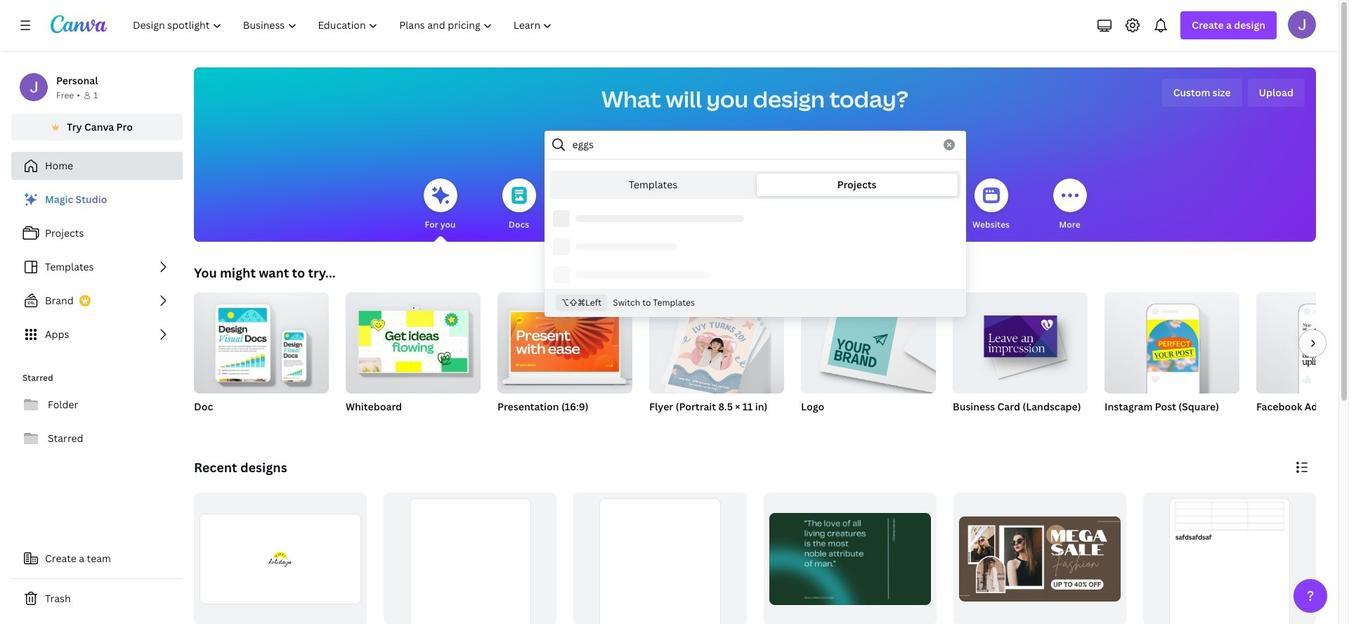 Task type: locate. For each thing, give the bounding box(es) containing it.
jacob simon image
[[1289, 11, 1317, 39]]

Search search field
[[573, 131, 935, 158]]

group
[[194, 287, 329, 432], [194, 287, 329, 394], [346, 287, 481, 432], [346, 287, 481, 394], [953, 287, 1088, 432], [953, 287, 1088, 394], [1105, 287, 1240, 432], [1105, 287, 1240, 394], [498, 292, 633, 432], [498, 292, 633, 394], [650, 292, 785, 432], [802, 292, 937, 432], [1257, 292, 1350, 432], [1257, 292, 1350, 394], [194, 493, 367, 624], [384, 493, 557, 624], [954, 493, 1127, 624], [1144, 493, 1317, 624]]

None search field
[[545, 131, 966, 317]]

list
[[11, 186, 183, 349]]



Task type: vqa. For each thing, say whether or not it's contained in the screenshot.
organize in the Create folders to better organize and find your content
no



Task type: describe. For each thing, give the bounding box(es) containing it.
top level navigation element
[[124, 11, 565, 39]]



